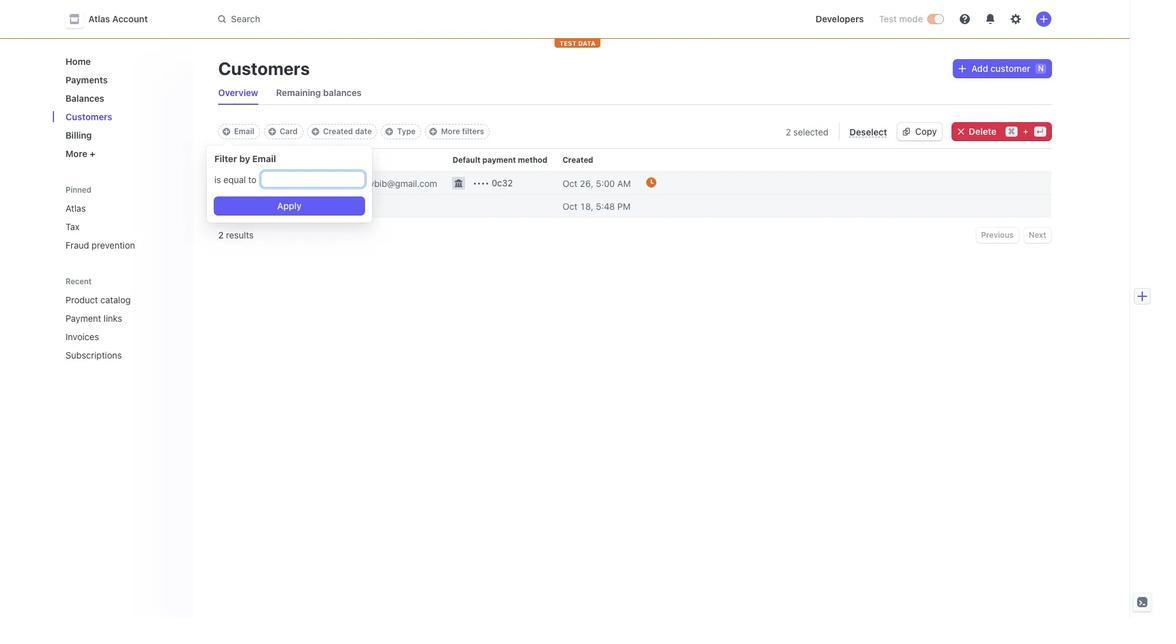 Task type: describe. For each thing, give the bounding box(es) containing it.
deselect
[[850, 126, 887, 137]]

payment
[[66, 313, 101, 324]]

+ inside core navigation links element
[[90, 148, 95, 159]]

filter by email
[[214, 153, 276, 164]]

add created date image
[[312, 128, 319, 136]]

test mode
[[879, 13, 923, 24]]

atlas link
[[60, 198, 183, 219]]

created date
[[323, 127, 372, 136]]

date
[[355, 127, 372, 136]]

oct 26, 5:00 am link
[[563, 173, 646, 194]]

atlas for atlas account
[[88, 13, 110, 24]]

payments link
[[60, 69, 183, 90]]

deselect button
[[850, 124, 887, 140]]

card
[[280, 127, 298, 136]]

remaining
[[276, 87, 321, 98]]

catalog
[[100, 295, 131, 305]]

email inside 'toolbar'
[[234, 127, 254, 136]]

search
[[231, 13, 260, 24]]

add card image
[[268, 128, 276, 136]]

balances
[[323, 87, 362, 98]]

payment
[[483, 155, 516, 165]]

0 vertical spatial svg image
[[959, 65, 967, 73]]

bob hopkins
[[241, 178, 295, 189]]

••••
[[473, 177, 489, 188]]

more for more filters
[[441, 127, 460, 136]]

fraud prevention link
[[60, 235, 183, 256]]

account
[[112, 13, 148, 24]]

developers
[[816, 13, 864, 24]]

n
[[1038, 64, 1044, 73]]

3 link
[[241, 196, 311, 217]]

payments
[[66, 74, 108, 85]]

more filters
[[441, 127, 484, 136]]

mode
[[899, 13, 923, 24]]

recent
[[66, 277, 92, 286]]

toolbar containing email
[[218, 124, 490, 139]]

equal
[[223, 174, 246, 185]]

tax link
[[60, 216, 183, 237]]

method
[[518, 155, 547, 165]]

hopkins
[[260, 178, 295, 189]]

balances
[[66, 93, 104, 104]]

pinned element
[[60, 198, 183, 256]]

settings image
[[1011, 14, 1021, 24]]

Search search field
[[211, 7, 569, 31]]

core navigation links element
[[60, 51, 183, 164]]

fraud
[[66, 240, 89, 251]]

2 results
[[218, 230, 254, 240]]

filters
[[462, 127, 484, 136]]

3
[[241, 201, 247, 212]]

name
[[241, 155, 263, 165]]

tab list containing overview
[[213, 81, 1052, 105]]

by
[[239, 153, 250, 164]]

test data
[[560, 39, 596, 47]]

delete
[[969, 126, 997, 137]]

Deselect All checkbox
[[222, 156, 231, 165]]

— link
[[351, 196, 453, 217]]

0 vertical spatial +
[[1024, 127, 1028, 136]]

⌘
[[1008, 127, 1015, 136]]

atlas account button
[[66, 10, 161, 28]]

2 selected
[[786, 126, 829, 137]]

is equal to
[[214, 174, 257, 185]]

subscriptions
[[66, 350, 122, 361]]

invoices
[[66, 331, 99, 342]]

5:00
[[596, 178, 615, 189]]

•••• 0c32 link
[[445, 169, 563, 195]]

prevention
[[92, 240, 135, 251]]

payment links
[[66, 313, 122, 324]]

type
[[397, 127, 416, 136]]

oct 26, 5:00 am
[[563, 178, 631, 189]]

product catalog
[[66, 295, 131, 305]]

Search text field
[[211, 7, 569, 31]]

oct 18, 5:48 pm
[[563, 201, 631, 212]]

customers inside core navigation links element
[[66, 111, 112, 122]]

pinned
[[66, 185, 91, 195]]

balances link
[[60, 88, 183, 109]]

customers link
[[60, 106, 183, 127]]

more for more +
[[66, 148, 87, 159]]

select item checkbox for bob hopkins
[[222, 179, 231, 188]]



Task type: locate. For each thing, give the bounding box(es) containing it.
1 vertical spatial svg image
[[903, 128, 910, 136]]

created right add created date image
[[323, 127, 353, 136]]

billing
[[66, 130, 92, 141]]

data
[[578, 39, 596, 47]]

1 vertical spatial created
[[563, 155, 593, 165]]

pinned navigation links element
[[60, 179, 185, 256]]

more inside 'toolbar'
[[441, 127, 460, 136]]

previous
[[981, 230, 1014, 240]]

18,
[[580, 201, 594, 212]]

atlas account
[[88, 13, 148, 24]]

1 vertical spatial customers
[[66, 111, 112, 122]]

1 horizontal spatial 2
[[786, 126, 791, 137]]

oct
[[563, 178, 578, 189], [563, 201, 578, 212]]

2 left selected
[[786, 126, 791, 137]]

product catalog link
[[60, 289, 165, 310]]

copy button
[[898, 123, 942, 141]]

email
[[234, 127, 254, 136], [252, 153, 276, 164], [351, 155, 372, 165]]

•••• 0c32
[[473, 177, 513, 188]]

0 horizontal spatial 2
[[218, 230, 224, 240]]

recent element
[[53, 289, 193, 366]]

oct left the 26,
[[563, 178, 578, 189]]

atlas inside atlas account button
[[88, 13, 110, 24]]

payment links link
[[60, 308, 165, 329]]

created
[[323, 127, 353, 136], [563, 155, 593, 165]]

customer
[[991, 63, 1031, 74]]

more down billing
[[66, 148, 87, 159]]

atlas for atlas
[[66, 203, 86, 214]]

svg image left copy
[[903, 128, 910, 136]]

svg image
[[959, 65, 967, 73], [903, 128, 910, 136]]

svg image inside copy button
[[903, 128, 910, 136]]

invoices link
[[60, 326, 165, 347]]

add more filters image
[[430, 128, 437, 136]]

None text field
[[262, 172, 365, 187]]

notifications image
[[985, 14, 996, 24]]

1 vertical spatial +
[[90, 148, 95, 159]]

atlas left account
[[88, 13, 110, 24]]

default payment method
[[453, 155, 547, 165]]

add customer
[[972, 63, 1031, 74]]

↵
[[1037, 127, 1044, 136]]

more right add more filters image
[[441, 127, 460, 136]]

2 select item checkbox from the top
[[222, 202, 231, 211]]

fraud prevention
[[66, 240, 135, 251]]

billing link
[[60, 125, 183, 146]]

remaining balances link
[[271, 84, 367, 102]]

customers up overview
[[218, 58, 310, 79]]

0 vertical spatial atlas
[[88, 13, 110, 24]]

1 vertical spatial 2
[[218, 230, 224, 240]]

0 vertical spatial select item checkbox
[[222, 179, 231, 188]]

0 vertical spatial 2
[[786, 126, 791, 137]]

am
[[617, 178, 631, 189]]

next
[[1029, 230, 1047, 240]]

select item checkbox for 3
[[222, 202, 231, 211]]

oct for oct 18, 5:48 pm
[[563, 201, 578, 212]]

+
[[1024, 127, 1028, 136], [90, 148, 95, 159]]

1 vertical spatial oct
[[563, 201, 578, 212]]

2 for 2 selected
[[786, 126, 791, 137]]

overview
[[218, 87, 258, 98]]

2
[[786, 126, 791, 137], [218, 230, 224, 240]]

0 vertical spatial more
[[441, 127, 460, 136]]

copy
[[915, 126, 937, 137]]

26,
[[580, 178, 594, 189]]

add type image
[[386, 128, 393, 136]]

bibbybib@gmail.com link
[[351, 173, 453, 194]]

default
[[453, 155, 481, 165]]

0c32
[[492, 177, 513, 188]]

0 vertical spatial customers
[[218, 58, 310, 79]]

0 horizontal spatial +
[[90, 148, 95, 159]]

0 horizontal spatial created
[[323, 127, 353, 136]]

+ right ⌘
[[1024, 127, 1028, 136]]

atlas
[[88, 13, 110, 24], [66, 203, 86, 214]]

help image
[[960, 14, 970, 24]]

svg image left add
[[959, 65, 967, 73]]

more +
[[66, 148, 95, 159]]

1 vertical spatial more
[[66, 148, 87, 159]]

created for created
[[563, 155, 593, 165]]

5:48
[[596, 201, 615, 212]]

0 vertical spatial created
[[323, 127, 353, 136]]

bob hopkins link
[[241, 173, 311, 194]]

apply
[[277, 200, 302, 211]]

toolbar
[[218, 124, 490, 139]]

1 vertical spatial select item checkbox
[[222, 202, 231, 211]]

links
[[104, 313, 122, 324]]

2 left results
[[218, 230, 224, 240]]

email down date
[[351, 155, 372, 165]]

created for created date
[[323, 127, 353, 136]]

select item checkbox left 3
[[222, 202, 231, 211]]

is
[[214, 174, 221, 185]]

customers down 'balances'
[[66, 111, 112, 122]]

2 for 2 results
[[218, 230, 224, 240]]

Select Item checkbox
[[222, 179, 231, 188], [222, 202, 231, 211]]

oct for oct 26, 5:00 am
[[563, 178, 578, 189]]

filter
[[214, 153, 237, 164]]

bibbybib@gmail.com
[[351, 178, 437, 189]]

selected
[[794, 126, 829, 137]]

oct 18, 5:48 pm link
[[563, 196, 646, 217]]

created up the 26,
[[563, 155, 593, 165]]

0 horizontal spatial atlas
[[66, 203, 86, 214]]

+ down billing
[[90, 148, 95, 159]]

subscriptions link
[[60, 345, 165, 366]]

1 vertical spatial atlas
[[66, 203, 86, 214]]

1 horizontal spatial atlas
[[88, 13, 110, 24]]

home link
[[60, 51, 183, 72]]

email right by
[[252, 153, 276, 164]]

1 horizontal spatial customers
[[218, 58, 310, 79]]

atlas inside atlas link
[[66, 203, 86, 214]]

1 horizontal spatial +
[[1024, 127, 1028, 136]]

0 horizontal spatial svg image
[[903, 128, 910, 136]]

previous button
[[976, 228, 1019, 243]]

—
[[351, 201, 359, 212]]

add
[[972, 63, 988, 74]]

pm
[[617, 201, 631, 212]]

apply button
[[214, 197, 365, 215]]

bob
[[241, 178, 258, 189]]

tab list
[[213, 81, 1052, 105]]

oct left 18,
[[563, 201, 578, 212]]

1 horizontal spatial svg image
[[959, 65, 967, 73]]

to
[[248, 174, 257, 185]]

1 horizontal spatial more
[[441, 127, 460, 136]]

select item checkbox right 'is'
[[222, 179, 231, 188]]

1 oct from the top
[[563, 178, 578, 189]]

customers
[[218, 58, 310, 79], [66, 111, 112, 122]]

0 vertical spatial oct
[[563, 178, 578, 189]]

more inside core navigation links element
[[66, 148, 87, 159]]

1 horizontal spatial created
[[563, 155, 593, 165]]

recent navigation links element
[[53, 276, 193, 366]]

email right add email image on the top left of the page
[[234, 127, 254, 136]]

0 horizontal spatial customers
[[66, 111, 112, 122]]

1 select item checkbox from the top
[[222, 179, 231, 188]]

2 oct from the top
[[563, 201, 578, 212]]

results
[[226, 230, 254, 240]]

0 horizontal spatial more
[[66, 148, 87, 159]]

atlas down pinned
[[66, 203, 86, 214]]

test
[[879, 13, 897, 24]]

next button
[[1024, 228, 1052, 243]]

product
[[66, 295, 98, 305]]

more
[[441, 127, 460, 136], [66, 148, 87, 159]]

remaining balances
[[276, 87, 362, 98]]

developers link
[[811, 9, 869, 29]]

add email image
[[223, 128, 230, 136]]

created inside 'toolbar'
[[323, 127, 353, 136]]



Task type: vqa. For each thing, say whether or not it's contained in the screenshot.
1st Shortcuts element from the top
no



